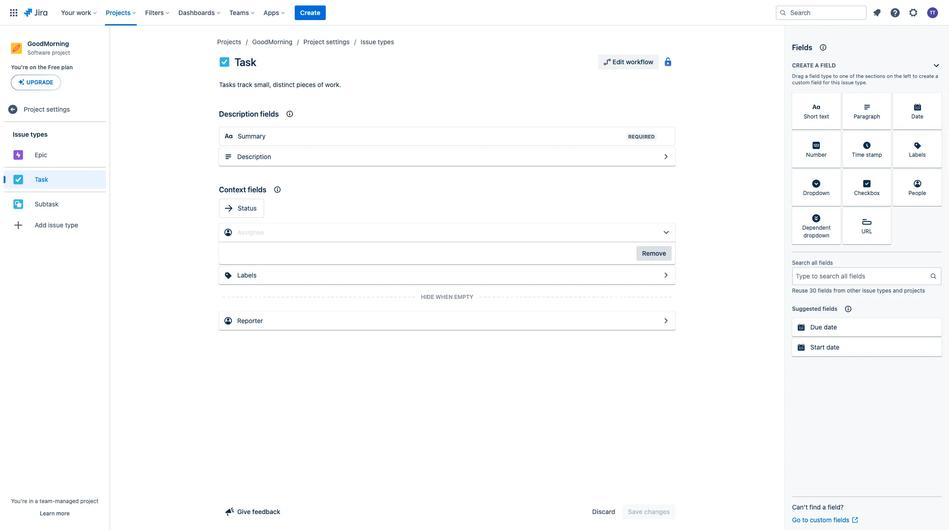 Task type: vqa. For each thing, say whether or not it's contained in the screenshot.
bottommost issue
yes



Task type: describe. For each thing, give the bounding box(es) containing it.
edit workflow button
[[598, 55, 659, 69]]

fields right "30"
[[818, 287, 832, 294]]

projects for the projects link
[[217, 38, 241, 46]]

you're for you're in a team-managed project
[[11, 498, 27, 505]]

sections
[[865, 73, 885, 79]]

for
[[823, 79, 830, 85]]

teams
[[229, 8, 249, 16]]

when
[[436, 294, 453, 301]]

2 horizontal spatial to
[[913, 73, 918, 79]]

tasks
[[219, 81, 236, 89]]

go to custom fields
[[792, 517, 849, 524]]

appswitcher icon image
[[8, 7, 19, 18]]

stamp
[[866, 152, 882, 159]]

more information image for dependent dropdown
[[829, 209, 840, 220]]

projects button
[[103, 5, 140, 20]]

add
[[35, 221, 46, 229]]

sidebar navigation image
[[99, 37, 120, 55]]

create a field
[[792, 62, 836, 69]]

all
[[812, 260, 817, 266]]

2 vertical spatial issue
[[862, 287, 876, 294]]

more information image for paragraph
[[879, 94, 890, 105]]

description for description fields
[[219, 110, 258, 118]]

team-
[[40, 498, 55, 505]]

this
[[831, 79, 840, 85]]

search
[[792, 260, 810, 266]]

short text
[[804, 113, 829, 120]]

0 vertical spatial project
[[303, 38, 324, 46]]

more information image for people
[[930, 171, 941, 182]]

managed
[[55, 498, 79, 505]]

0 horizontal spatial project settings
[[24, 105, 70, 113]]

fields left more information about the context fields image
[[248, 186, 266, 194]]

your profile and settings image
[[927, 7, 938, 18]]

hide when empty
[[421, 294, 473, 301]]

projects link
[[217, 37, 241, 47]]

more information about the suggested fields image
[[843, 304, 854, 315]]

add issue type
[[35, 221, 78, 229]]

fields right all
[[819, 260, 833, 266]]

reuse
[[792, 287, 808, 294]]

discard
[[592, 508, 615, 516]]

search image
[[779, 9, 787, 16]]

required
[[628, 134, 655, 140]]

1 horizontal spatial the
[[856, 73, 864, 79]]

more information image for number
[[829, 132, 840, 143]]

you're on the free plan
[[11, 64, 73, 71]]

context
[[219, 186, 246, 194]]

2 vertical spatial field
[[811, 79, 822, 85]]

date for due date
[[824, 324, 837, 331]]

more
[[56, 511, 70, 517]]

dashboards
[[178, 8, 215, 16]]

work
[[76, 8, 91, 16]]

projects
[[904, 287, 925, 294]]

close field configuration image
[[661, 227, 672, 238]]

0 horizontal spatial settings
[[46, 105, 70, 113]]

due date
[[810, 324, 837, 331]]

dropdown
[[803, 190, 830, 197]]

can't
[[792, 504, 808, 512]]

notifications image
[[872, 7, 883, 18]]

issue inside drag a field type to one of the sections on the left to create a custom field for this issue type.
[[841, 79, 854, 85]]

discard button
[[587, 505, 621, 520]]

time stamp
[[852, 152, 882, 159]]

upgrade button
[[11, 75, 60, 90]]

2 vertical spatial types
[[877, 287, 891, 294]]

apps button
[[261, 5, 288, 20]]

empty
[[454, 294, 473, 301]]

field for create
[[820, 62, 836, 69]]

types for group containing issue types
[[31, 130, 48, 138]]

give feedback button
[[219, 505, 286, 520]]

suggested fields
[[792, 306, 837, 313]]

type.
[[855, 79, 867, 85]]

labels for open field configuration image
[[237, 272, 257, 279]]

go to custom fields link
[[792, 516, 859, 525]]

create for create
[[300, 8, 320, 16]]

field for drag
[[809, 73, 820, 79]]

drag a field type to one of the sections on the left to create a custom field for this issue type.
[[792, 73, 938, 85]]

projects for projects popup button
[[106, 8, 131, 16]]

due date button
[[792, 318, 942, 337]]

a right "in"
[[35, 498, 38, 505]]

assignee
[[237, 229, 264, 236]]

drag
[[792, 73, 804, 79]]

more information about the context fields image
[[272, 184, 283, 195]]

go
[[792, 517, 801, 524]]

0 vertical spatial settings
[[326, 38, 350, 46]]

dropdown
[[804, 232, 829, 239]]

fields
[[792, 43, 812, 52]]

software
[[27, 49, 50, 56]]

date for start date
[[827, 344, 840, 351]]

distinct
[[273, 81, 295, 89]]

custom inside drag a field type to one of the sections on the left to create a custom field for this issue type.
[[792, 79, 810, 85]]

workflow
[[626, 58, 653, 66]]

open field configuration image for description
[[661, 151, 672, 162]]

1 vertical spatial project
[[24, 105, 45, 113]]

your work button
[[58, 5, 100, 20]]

context fields
[[219, 186, 266, 194]]

time
[[852, 152, 865, 159]]

tasks track small, distinct pieces of work.
[[219, 81, 341, 89]]

open field configuration image
[[661, 270, 672, 281]]

add issue type button
[[4, 216, 106, 235]]

primary element
[[5, 0, 776, 25]]

open field configuration image for reporter
[[661, 316, 672, 327]]

description button
[[219, 148, 675, 166]]

a down more information about the fields icon
[[815, 62, 819, 69]]

labels for more information image related to labels
[[909, 152, 926, 159]]

goodmorning link
[[252, 37, 293, 47]]

learn more button
[[40, 511, 70, 518]]

task inside "link"
[[35, 176, 48, 183]]

other
[[847, 287, 861, 294]]

edit workflow
[[613, 58, 653, 66]]

search all fields
[[792, 260, 833, 266]]

work.
[[325, 81, 341, 89]]

and
[[893, 287, 903, 294]]

short
[[804, 113, 818, 120]]

settings image
[[908, 7, 919, 18]]

fields left more information about the suggested fields image
[[823, 306, 837, 313]]

in
[[29, 498, 33, 505]]

you're for you're on the free plan
[[11, 64, 28, 71]]

this link will be opened in a new tab image
[[851, 517, 859, 524]]

task group
[[4, 167, 106, 192]]

a right drag
[[805, 73, 808, 79]]



Task type: locate. For each thing, give the bounding box(es) containing it.
projects up issue type icon
[[217, 38, 241, 46]]

to up this
[[833, 73, 838, 79]]

1 horizontal spatial settings
[[326, 38, 350, 46]]

date inside start date button
[[827, 344, 840, 351]]

suggested
[[792, 306, 821, 313]]

1 vertical spatial field
[[809, 73, 820, 79]]

epic
[[35, 151, 47, 159]]

people
[[909, 190, 926, 197]]

remove button
[[637, 246, 672, 261]]

0 vertical spatial issue types
[[361, 38, 394, 46]]

1 horizontal spatial issue
[[841, 79, 854, 85]]

description down summary
[[237, 153, 271, 161]]

description fields
[[219, 110, 279, 118]]

1 vertical spatial task
[[35, 176, 48, 183]]

more information image
[[930, 94, 941, 105], [879, 132, 890, 143], [930, 171, 941, 182]]

project down 'create' button
[[303, 38, 324, 46]]

pieces
[[297, 81, 316, 89]]

1 horizontal spatial task
[[235, 56, 256, 68]]

banner containing your work
[[0, 0, 949, 26]]

0 vertical spatial types
[[378, 38, 394, 46]]

1 vertical spatial more information image
[[879, 132, 890, 143]]

0 horizontal spatial type
[[65, 221, 78, 229]]

labels inside button
[[237, 272, 257, 279]]

0 vertical spatial issue
[[841, 79, 854, 85]]

create up drag
[[792, 62, 814, 69]]

0 vertical spatial of
[[850, 73, 855, 79]]

1 vertical spatial project
[[80, 498, 99, 505]]

projects right work
[[106, 8, 131, 16]]

0 vertical spatial type
[[821, 73, 832, 79]]

project settings link down 'create' button
[[303, 37, 350, 47]]

labels button
[[219, 266, 675, 285]]

0 vertical spatial custom
[[792, 79, 810, 85]]

banner
[[0, 0, 949, 26]]

fields left this link will be opened in a new tab icon
[[833, 517, 849, 524]]

open field configuration image
[[661, 151, 672, 162], [661, 316, 672, 327]]

open field configuration image inside description button
[[661, 151, 672, 162]]

issue types
[[361, 38, 394, 46], [13, 130, 48, 138]]

summary
[[238, 132, 266, 140]]

epic link
[[4, 146, 106, 164]]

the up type. in the top of the page
[[856, 73, 864, 79]]

fields left more information about the context fields icon
[[260, 110, 279, 118]]

to
[[833, 73, 838, 79], [913, 73, 918, 79], [802, 517, 808, 524]]

1 vertical spatial type
[[65, 221, 78, 229]]

feedback
[[252, 508, 280, 516]]

0 horizontal spatial project settings link
[[4, 101, 106, 119]]

project settings
[[303, 38, 350, 46], [24, 105, 70, 113]]

status
[[238, 204, 257, 212]]

date right the start at right bottom
[[827, 344, 840, 351]]

goodmorning software project
[[27, 40, 70, 56]]

custom
[[792, 79, 810, 85], [810, 517, 832, 524]]

1 vertical spatial project settings
[[24, 105, 70, 113]]

1 vertical spatial issue
[[13, 130, 29, 138]]

create inside button
[[300, 8, 320, 16]]

0 vertical spatial labels
[[909, 152, 926, 159]]

1 vertical spatial types
[[31, 130, 48, 138]]

0 vertical spatial project settings
[[303, 38, 350, 46]]

task right issue type icon
[[235, 56, 256, 68]]

free
[[48, 64, 60, 71]]

issue types up "epic" in the left of the page
[[13, 130, 48, 138]]

a right find
[[823, 504, 826, 512]]

task
[[235, 56, 256, 68], [35, 176, 48, 183]]

1 vertical spatial on
[[887, 73, 893, 79]]

more information about the context fields image
[[284, 109, 295, 120]]

2 horizontal spatial the
[[894, 73, 902, 79]]

create button
[[295, 5, 326, 20]]

0 horizontal spatial types
[[31, 130, 48, 138]]

the left left
[[894, 73, 902, 79]]

add issue type image
[[13, 220, 24, 231]]

0 horizontal spatial the
[[38, 64, 47, 71]]

type inside "button"
[[65, 221, 78, 229]]

types up "epic" in the left of the page
[[31, 130, 48, 138]]

2 horizontal spatial issue
[[862, 287, 876, 294]]

project settings link down upgrade at left top
[[4, 101, 106, 119]]

Type to search all fields text field
[[793, 268, 930, 285]]

1 vertical spatial open field configuration image
[[661, 316, 672, 327]]

create
[[300, 8, 320, 16], [792, 62, 814, 69]]

1 horizontal spatial create
[[792, 62, 814, 69]]

jira image
[[24, 7, 47, 18], [24, 7, 47, 18]]

issue for issue types link
[[361, 38, 376, 46]]

goodmorning up software
[[27, 40, 69, 47]]

field?
[[828, 504, 844, 512]]

project settings down upgrade at left top
[[24, 105, 70, 113]]

1 vertical spatial issue
[[48, 221, 63, 229]]

0 horizontal spatial issue types
[[13, 130, 48, 138]]

on right sections
[[887, 73, 893, 79]]

1 vertical spatial projects
[[217, 38, 241, 46]]

task link
[[4, 171, 106, 189]]

1 vertical spatial project settings link
[[4, 101, 106, 119]]

1 horizontal spatial project
[[303, 38, 324, 46]]

give feedback
[[237, 508, 280, 516]]

one
[[839, 73, 848, 79]]

1 vertical spatial of
[[318, 81, 323, 89]]

issue types link
[[361, 37, 394, 47]]

1 you're from the top
[[11, 64, 28, 71]]

of inside drag a field type to one of the sections on the left to create a custom field for this issue type.
[[850, 73, 855, 79]]

dependent dropdown
[[802, 224, 831, 239]]

types
[[378, 38, 394, 46], [31, 130, 48, 138], [877, 287, 891, 294]]

1 horizontal spatial on
[[887, 73, 893, 79]]

1 open field configuration image from the top
[[661, 151, 672, 162]]

labels down assignee
[[237, 272, 257, 279]]

you're in a team-managed project
[[11, 498, 99, 505]]

date inside due date button
[[824, 324, 837, 331]]

field down create a field
[[809, 73, 820, 79]]

types inside group
[[31, 130, 48, 138]]

0 vertical spatial project
[[52, 49, 70, 56]]

date
[[911, 113, 924, 120]]

project down upgrade button in the top of the page
[[24, 105, 45, 113]]

30
[[810, 287, 816, 294]]

issue up epic link
[[13, 130, 29, 138]]

issue for group containing issue types
[[13, 130, 29, 138]]

issue inside group
[[13, 130, 29, 138]]

remove
[[642, 250, 666, 257]]

1 horizontal spatial of
[[850, 73, 855, 79]]

0 horizontal spatial projects
[[106, 8, 131, 16]]

open field configuration image inside reporter "button"
[[661, 316, 672, 327]]

small,
[[254, 81, 271, 89]]

1 horizontal spatial project
[[80, 498, 99, 505]]

subtask
[[35, 200, 59, 208]]

0 horizontal spatial issue
[[48, 221, 63, 229]]

left
[[903, 73, 911, 79]]

task down "epic" in the left of the page
[[35, 176, 48, 183]]

group
[[4, 122, 106, 240]]

project up plan
[[52, 49, 70, 56]]

1 vertical spatial create
[[792, 62, 814, 69]]

paragraph
[[854, 113, 880, 120]]

0 vertical spatial open field configuration image
[[661, 151, 672, 162]]

more information image for short text
[[829, 94, 840, 105]]

issue type icon image
[[219, 57, 230, 68]]

0 horizontal spatial task
[[35, 176, 48, 183]]

1 horizontal spatial project settings link
[[303, 37, 350, 47]]

more information image
[[829, 94, 840, 105], [879, 94, 890, 105], [829, 132, 840, 143], [930, 132, 941, 143], [829, 171, 840, 182], [879, 171, 890, 182], [829, 209, 840, 220]]

from
[[834, 287, 846, 294]]

subtask link
[[4, 195, 106, 214]]

group containing issue types
[[4, 122, 106, 240]]

0 vertical spatial project settings link
[[303, 37, 350, 47]]

types down primary element
[[378, 38, 394, 46]]

dependent
[[802, 224, 831, 231]]

1 horizontal spatial projects
[[217, 38, 241, 46]]

0 horizontal spatial goodmorning
[[27, 40, 69, 47]]

type
[[821, 73, 832, 79], [65, 221, 78, 229]]

you're up upgrade button in the top of the page
[[11, 64, 28, 71]]

labels up people
[[909, 152, 926, 159]]

0 horizontal spatial issue
[[13, 130, 29, 138]]

issue down primary element
[[361, 38, 376, 46]]

2 horizontal spatial types
[[877, 287, 891, 294]]

type up 'for'
[[821, 73, 832, 79]]

filters
[[145, 8, 164, 16]]

on up upgrade button in the top of the page
[[30, 64, 36, 71]]

reporter
[[237, 317, 263, 325]]

project right managed
[[80, 498, 99, 505]]

0 vertical spatial description
[[219, 110, 258, 118]]

start date
[[810, 344, 840, 351]]

1 vertical spatial custom
[[810, 517, 832, 524]]

field left 'for'
[[811, 79, 822, 85]]

0 horizontal spatial create
[[300, 8, 320, 16]]

issue inside "button"
[[48, 221, 63, 229]]

1 horizontal spatial goodmorning
[[252, 38, 293, 46]]

0 vertical spatial create
[[300, 8, 320, 16]]

1 vertical spatial labels
[[237, 272, 257, 279]]

the
[[38, 64, 47, 71], [856, 73, 864, 79], [894, 73, 902, 79]]

create
[[919, 73, 934, 79]]

goodmorning for goodmorning software project
[[27, 40, 69, 47]]

url
[[862, 228, 872, 235]]

on inside drag a field type to one of the sections on the left to create a custom field for this issue type.
[[887, 73, 893, 79]]

0 horizontal spatial to
[[802, 517, 808, 524]]

0 vertical spatial issue
[[361, 38, 376, 46]]

0 horizontal spatial labels
[[237, 272, 257, 279]]

project
[[52, 49, 70, 56], [80, 498, 99, 505]]

0 horizontal spatial of
[[318, 81, 323, 89]]

1 horizontal spatial issue types
[[361, 38, 394, 46]]

1 vertical spatial date
[[827, 344, 840, 351]]

more information about the fields image
[[818, 42, 829, 53]]

more information image for dropdown
[[829, 171, 840, 182]]

of
[[850, 73, 855, 79], [318, 81, 323, 89]]

learn more
[[40, 511, 70, 517]]

date
[[824, 324, 837, 331], [827, 344, 840, 351]]

more information image for checkbox
[[879, 171, 890, 182]]

0 vertical spatial you're
[[11, 64, 28, 71]]

plan
[[61, 64, 73, 71]]

hide
[[421, 294, 434, 301]]

project settings link
[[303, 37, 350, 47], [4, 101, 106, 119]]

date right due
[[824, 324, 837, 331]]

help image
[[890, 7, 901, 18]]

issue right add
[[48, 221, 63, 229]]

to right the go
[[802, 517, 808, 524]]

edit
[[613, 58, 624, 66]]

goodmorning for goodmorning
[[252, 38, 293, 46]]

reporter button
[[219, 312, 675, 330]]

text
[[819, 113, 829, 120]]

project settings down 'create' button
[[303, 38, 350, 46]]

0 vertical spatial date
[[824, 324, 837, 331]]

custom down can't find a field? at the right
[[810, 517, 832, 524]]

description up summary
[[219, 110, 258, 118]]

types left and
[[877, 287, 891, 294]]

a right the create
[[936, 73, 938, 79]]

settings left issue types link
[[326, 38, 350, 46]]

projects inside popup button
[[106, 8, 131, 16]]

settings down upgrade at left top
[[46, 105, 70, 113]]

1 vertical spatial issue types
[[13, 130, 48, 138]]

you're left "in"
[[11, 498, 27, 505]]

description for description
[[237, 153, 271, 161]]

1 vertical spatial description
[[237, 153, 271, 161]]

teams button
[[227, 5, 258, 20]]

type down subtask link
[[65, 221, 78, 229]]

1 horizontal spatial project settings
[[303, 38, 350, 46]]

give
[[237, 508, 251, 516]]

project inside goodmorning software project
[[52, 49, 70, 56]]

1 vertical spatial settings
[[46, 105, 70, 113]]

1 horizontal spatial to
[[833, 73, 838, 79]]

fields inside go to custom fields link
[[833, 517, 849, 524]]

types for issue types link
[[378, 38, 394, 46]]

0 vertical spatial field
[[820, 62, 836, 69]]

of left work. in the top of the page
[[318, 81, 323, 89]]

upgrade
[[26, 79, 53, 86]]

fields
[[260, 110, 279, 118], [248, 186, 266, 194], [819, 260, 833, 266], [818, 287, 832, 294], [823, 306, 837, 313], [833, 517, 849, 524]]

start date button
[[792, 339, 942, 357]]

0 horizontal spatial on
[[30, 64, 36, 71]]

create for create a field
[[792, 62, 814, 69]]

2 you're from the top
[[11, 498, 27, 505]]

more information image for labels
[[930, 132, 941, 143]]

0 horizontal spatial project
[[52, 49, 70, 56]]

2 vertical spatial more information image
[[930, 171, 941, 182]]

0 vertical spatial task
[[235, 56, 256, 68]]

field up 'for'
[[820, 62, 836, 69]]

description inside description button
[[237, 153, 271, 161]]

filters button
[[142, 5, 173, 20]]

description
[[219, 110, 258, 118], [237, 153, 271, 161]]

type inside drag a field type to one of the sections on the left to create a custom field for this issue type.
[[821, 73, 832, 79]]

0 vertical spatial more information image
[[930, 94, 941, 105]]

labels
[[909, 152, 926, 159], [237, 272, 257, 279]]

create right apps dropdown button
[[300, 8, 320, 16]]

to right left
[[913, 73, 918, 79]]

0 vertical spatial on
[[30, 64, 36, 71]]

more information image for date
[[930, 94, 941, 105]]

Search field
[[776, 5, 867, 20]]

number
[[806, 152, 827, 159]]

issue down one
[[841, 79, 854, 85]]

goodmorning down apps dropdown button
[[252, 38, 293, 46]]

custom down drag
[[792, 79, 810, 85]]

goodmorning inside goodmorning software project
[[27, 40, 69, 47]]

issue types down primary element
[[361, 38, 394, 46]]

settings
[[326, 38, 350, 46], [46, 105, 70, 113]]

0 vertical spatial projects
[[106, 8, 131, 16]]

the left "free"
[[38, 64, 47, 71]]

1 horizontal spatial types
[[378, 38, 394, 46]]

1 vertical spatial you're
[[11, 498, 27, 505]]

more information image for time stamp
[[879, 132, 890, 143]]

apps
[[264, 8, 279, 16]]

1 horizontal spatial type
[[821, 73, 832, 79]]

of right one
[[850, 73, 855, 79]]

issue right other
[[862, 287, 876, 294]]

1 horizontal spatial issue
[[361, 38, 376, 46]]

1 horizontal spatial labels
[[909, 152, 926, 159]]

you're
[[11, 64, 28, 71], [11, 498, 27, 505]]

2 open field configuration image from the top
[[661, 316, 672, 327]]

0 horizontal spatial project
[[24, 105, 45, 113]]

track
[[237, 81, 252, 89]]



